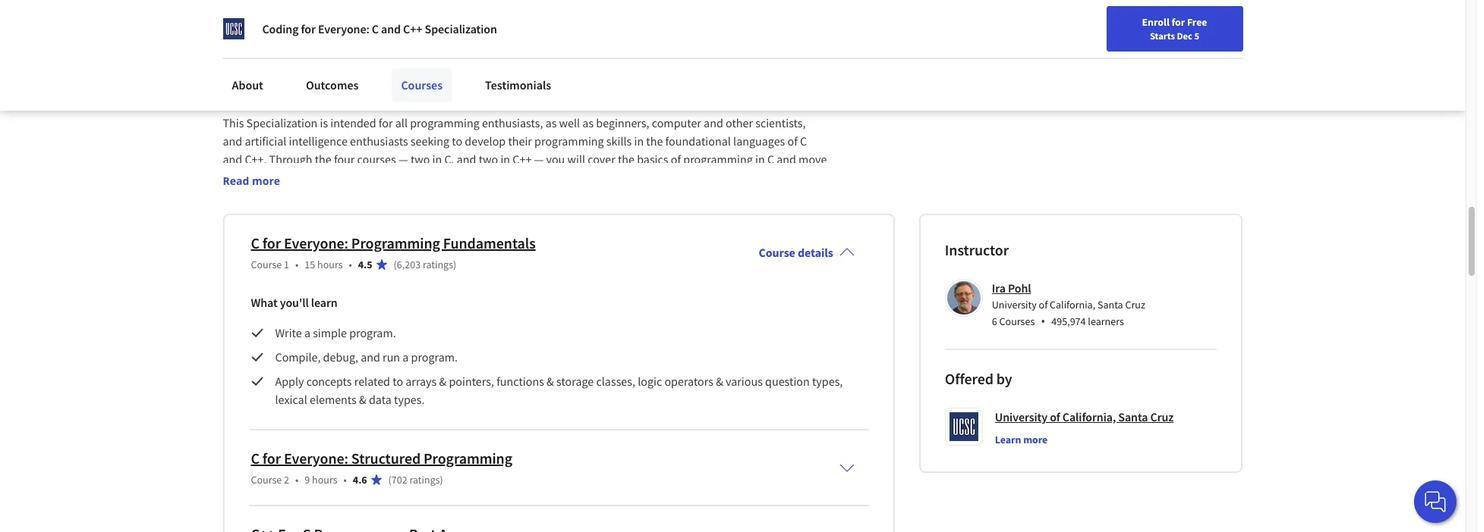 Task type: describe. For each thing, give the bounding box(es) containing it.
hours for programming
[[317, 258, 343, 272]]

course for c for everyone: structured programming
[[251, 474, 282, 487]]

four
[[334, 152, 355, 167]]

to down cover
[[604, 170, 614, 185]]

0 horizontal spatial skills
[[606, 134, 632, 149]]

courses inside ira pohl university of california, santa cruz 6 courses • 495,974 learners
[[999, 315, 1035, 329]]

what
[[251, 295, 278, 310]]

operators
[[664, 374, 713, 389]]

c,
[[444, 152, 454, 167]]

new
[[1088, 17, 1108, 31]]

simple
[[313, 326, 347, 341]]

monte
[[421, 188, 453, 203]]

arrays
[[406, 374, 437, 389]]

you'll
[[280, 295, 309, 310]]

c up move
[[800, 134, 807, 149]]

1 vertical spatial you
[[582, 170, 601, 185]]

15
[[305, 258, 315, 272]]

learn
[[995, 433, 1021, 447]]

1 horizontal spatial c++
[[403, 21, 422, 36]]

english
[[1174, 17, 1211, 32]]

c for everyone: structured programming link
[[251, 449, 512, 468]]

through
[[269, 152, 312, 167]]

for for c
[[301, 21, 316, 36]]

course details
[[759, 245, 833, 260]]

enthusiasts,
[[482, 115, 543, 130]]

carlo
[[456, 188, 483, 203]]

and right the c,
[[457, 152, 476, 167]]

games.
[[599, 188, 635, 203]]

compile,
[[275, 350, 321, 365]]

1 as from the left
[[545, 115, 557, 130]]

495,974
[[1051, 315, 1086, 329]]

1 vertical spatial programming
[[424, 449, 512, 468]]

ira
[[992, 281, 1006, 296]]

more for read more
[[252, 174, 280, 188]]

0 vertical spatial programming
[[351, 234, 440, 253]]

& right arrays
[[439, 374, 446, 389]]

coding for everyone: c and c++ specialization
[[262, 21, 497, 36]]

these
[[647, 170, 675, 185]]

apply concepts related to arrays & pointers, functions & storage classes, logic operators & various question types, lexical elements & data types.
[[275, 374, 845, 408]]

c for everyone: programming fundamentals
[[251, 234, 536, 253]]

& left storage
[[547, 374, 554, 389]]

2 vertical spatial programming
[[683, 152, 753, 167]]

to inside apply concepts related to arrays & pointers, functions & storage classes, logic operators & various question types, lexical elements & data types.
[[393, 374, 403, 389]]

series
[[445, 68, 497, 96]]

ratings for programming
[[423, 258, 453, 272]]

write a simple program.
[[275, 326, 396, 341]]

• right 1
[[295, 258, 299, 272]]

ira pohl link
[[992, 281, 1031, 296]]

other
[[726, 115, 753, 130]]

4
[[365, 68, 376, 96]]

read more
[[223, 174, 280, 188]]

basics
[[637, 152, 668, 167]]

1 vertical spatial santa
[[1118, 410, 1148, 425]]

in up which
[[501, 152, 510, 167]]

university inside ira pohl university of california, santa cruz 6 courses • 495,974 learners
[[992, 298, 1037, 312]]

of inside university of california, santa cruz link
[[1050, 410, 1060, 425]]

1 two from the left
[[411, 152, 430, 167]]

702
[[392, 474, 407, 487]]

& left the data at the left bottom
[[359, 392, 366, 408]]

related
[[354, 374, 390, 389]]

cruz inside university of california, santa cruz link
[[1150, 410, 1174, 425]]

and up higher-
[[777, 152, 796, 167]]

learn
[[311, 295, 338, 310]]

on
[[223, 170, 236, 185]]

level
[[223, 188, 247, 203]]

0 vertical spatial programming
[[410, 115, 479, 130]]

debug,
[[323, 350, 358, 365]]

2 — from the left
[[534, 152, 544, 167]]

cruz inside ira pohl university of california, santa cruz 6 courses • 495,974 learners
[[1125, 298, 1145, 312]]

evaluation
[[485, 188, 539, 203]]

prepare
[[540, 170, 580, 185]]

and down semantics
[[399, 188, 419, 203]]

beginners,
[[596, 115, 649, 130]]

0 vertical spatial specialization
[[425, 21, 497, 36]]

c down languages on the top
[[767, 152, 774, 167]]

what you'll learn
[[251, 295, 338, 310]]

read
[[223, 174, 249, 188]]

2 as from the left
[[582, 115, 594, 130]]

course 2 • 9 hours •
[[251, 474, 347, 487]]

find
[[1044, 17, 1064, 31]]

• left 4.6
[[344, 474, 347, 487]]

complex
[[553, 188, 596, 203]]

about
[[232, 77, 263, 93]]

1 horizontal spatial will
[[567, 152, 585, 167]]

) for programming
[[440, 474, 443, 487]]

2 two from the left
[[479, 152, 498, 167]]

develop
[[465, 134, 506, 149]]

english button
[[1147, 0, 1239, 49]]

pohl
[[1008, 281, 1031, 296]]

elements
[[310, 392, 357, 408]]

storage
[[556, 374, 594, 389]]

4.5
[[358, 258, 372, 272]]

0 horizontal spatial you
[[546, 152, 565, 167]]

courses link
[[392, 68, 452, 102]]

and up monte
[[427, 170, 446, 185]]

in up basics
[[634, 134, 644, 149]]

artificial
[[245, 134, 286, 149]]

various
[[726, 374, 763, 389]]

intelligence
[[289, 134, 348, 149]]

types.
[[394, 392, 425, 408]]

free
[[1187, 15, 1207, 29]]

this
[[223, 115, 244, 130]]

to left number
[[705, 170, 716, 185]]

logic
[[638, 374, 662, 389]]

to up the c,
[[452, 134, 462, 149]]

ira pohl image
[[947, 282, 981, 315]]

1 vertical spatial will
[[520, 170, 538, 185]]

9
[[305, 474, 310, 487]]

problems
[[249, 188, 298, 203]]

1 vertical spatial programming
[[534, 134, 604, 149]]

higher-
[[782, 170, 818, 185]]

by
[[996, 370, 1012, 389]]

coding
[[262, 21, 299, 36]]

concepts
[[306, 374, 352, 389]]

everyone: for programming
[[284, 234, 348, 253]]

1 horizontal spatial skills
[[678, 170, 703, 185]]

run
[[383, 350, 400, 365]]

1 vertical spatial california,
[[1063, 410, 1116, 425]]

to right on
[[238, 170, 249, 185]]

1 vertical spatial specialization
[[223, 68, 350, 96]]

number
[[727, 170, 767, 185]]

2 vertical spatial c++
[[351, 170, 370, 185]]

in left the c,
[[432, 152, 442, 167]]

instructor
[[945, 241, 1009, 260]]

learn more
[[995, 433, 1048, 447]]

learners
[[1088, 315, 1124, 329]]



Task type: vqa. For each thing, say whether or not it's contained in the screenshot.
For in the this specialization is intended for all programming enthusiasts, as well as beginners, computer and other scientists, and artificial intelligence enthusiasts seeking to develop their programming skills in the foundational languages of c and c++. through the four courses — two in c, and two in c++ — you will cover the basics of programming in c and move on to the more advanced c++ semantics and syntax, which will prepare you to apply these skills to a number of higher- level problems using ai algorithms and monte carlo evaluation in complex games.
yes



Task type: locate. For each thing, give the bounding box(es) containing it.
well
[[559, 115, 580, 130]]

to up the types. at the bottom
[[393, 374, 403, 389]]

scientists,
[[755, 115, 806, 130]]

) for fundamentals
[[453, 258, 456, 272]]

testimonials link
[[476, 68, 560, 102]]

0 vertical spatial program.
[[349, 326, 396, 341]]

6,203
[[397, 258, 421, 272]]

in down languages on the top
[[755, 152, 765, 167]]

2 horizontal spatial c++
[[513, 152, 532, 167]]

&
[[439, 374, 446, 389], [547, 374, 554, 389], [716, 374, 723, 389], [359, 392, 366, 408]]

programming
[[410, 115, 479, 130], [534, 134, 604, 149], [683, 152, 753, 167]]

cover
[[588, 152, 615, 167]]

foundational
[[665, 134, 731, 149]]

0 horizontal spatial will
[[520, 170, 538, 185]]

( 702 ratings )
[[388, 474, 443, 487]]

1 — from the left
[[398, 152, 408, 167]]

) right '702'
[[440, 474, 443, 487]]

• inside ira pohl university of california, santa cruz 6 courses • 495,974 learners
[[1041, 313, 1045, 330]]

hours for structured
[[312, 474, 337, 487]]

and left the run
[[361, 350, 380, 365]]

0 vertical spatial you
[[546, 152, 565, 167]]

programming down well
[[534, 134, 604, 149]]

1 horizontal spatial as
[[582, 115, 594, 130]]

learn more button
[[995, 433, 1048, 448]]

( down 'c for everyone: programming fundamentals' "link"
[[394, 258, 397, 272]]

about link
[[223, 68, 272, 102]]

course left the 2
[[251, 474, 282, 487]]

the up apply
[[618, 152, 635, 167]]

you up prepare
[[546, 152, 565, 167]]

santa
[[1098, 298, 1123, 312], [1118, 410, 1148, 425]]

to
[[452, 134, 462, 149], [238, 170, 249, 185], [604, 170, 614, 185], [705, 170, 716, 185], [393, 374, 403, 389]]

program. up compile, debug, and run a program.
[[349, 326, 396, 341]]

enroll for free starts dec 5
[[1142, 15, 1207, 42]]

1 vertical spatial ratings
[[409, 474, 440, 487]]

0 horizontal spatial cruz
[[1125, 298, 1145, 312]]

more
[[271, 170, 297, 185], [252, 174, 280, 188], [1023, 433, 1048, 447]]

course for c for everyone: programming fundamentals
[[251, 258, 282, 272]]

program. up arrays
[[411, 350, 458, 365]]

1 vertical spatial university
[[995, 410, 1048, 425]]

coursera career certificate image
[[956, 0, 1209, 35]]

• left 495,974
[[1041, 313, 1045, 330]]

c++ up course
[[403, 21, 422, 36]]

1 horizontal spatial courses
[[999, 315, 1035, 329]]

as right well
[[582, 115, 594, 130]]

the up basics
[[646, 134, 663, 149]]

0 vertical spatial courses
[[401, 77, 443, 93]]

details
[[798, 245, 833, 260]]

0 vertical spatial skills
[[606, 134, 632, 149]]

specialization up artificial at left top
[[246, 115, 318, 130]]

& left various
[[716, 374, 723, 389]]

university of california, santa cruz
[[995, 410, 1174, 425]]

two down develop
[[479, 152, 498, 167]]

programming up 6,203 on the left
[[351, 234, 440, 253]]

and up course
[[381, 21, 401, 36]]

more right learn
[[1023, 433, 1048, 447]]

university up learn more
[[995, 410, 1048, 425]]

0 vertical spatial cruz
[[1125, 298, 1145, 312]]

more down through
[[271, 170, 297, 185]]

0 vertical spatial (
[[394, 258, 397, 272]]

a right the run
[[403, 350, 409, 365]]

hours right 15
[[317, 258, 343, 272]]

1 horizontal spatial a
[[403, 350, 409, 365]]

of inside ira pohl university of california, santa cruz 6 courses • 495,974 learners
[[1039, 298, 1048, 312]]

everyone: for structured
[[284, 449, 348, 468]]

find your new career link
[[1037, 15, 1147, 34]]

this specialization is intended for all programming enthusiasts, as well as beginners, computer and other scientists, and artificial intelligence enthusiasts seeking to develop their programming skills in the foundational languages of c and c++. through the four courses — two in c, and two in c++ — you will cover the basics of programming in c and move on to the more advanced c++ semantics and syntax, which will prepare you to apply these skills to a number of higher- level problems using ai algorithms and monte carlo evaluation in complex games.
[[223, 115, 829, 203]]

compile, debug, and run a program.
[[275, 350, 458, 365]]

types,
[[812, 374, 843, 389]]

course
[[759, 245, 795, 260], [251, 258, 282, 272], [251, 474, 282, 487]]

2 vertical spatial a
[[403, 350, 409, 365]]

1 horizontal spatial (
[[394, 258, 397, 272]]

for up course 2 • 9 hours •
[[262, 449, 281, 468]]

0 horizontal spatial courses
[[401, 77, 443, 93]]

2 vertical spatial everyone:
[[284, 449, 348, 468]]

0 vertical spatial hours
[[317, 258, 343, 272]]

apply
[[617, 170, 645, 185]]

1 vertical spatial hours
[[312, 474, 337, 487]]

5
[[1194, 30, 1199, 42]]

syntax,
[[449, 170, 485, 185]]

for left all
[[379, 115, 393, 130]]

0 vertical spatial everyone:
[[318, 21, 369, 36]]

2 horizontal spatial a
[[718, 170, 725, 185]]

starts
[[1150, 30, 1175, 42]]

0 vertical spatial ratings
[[423, 258, 453, 272]]

structured
[[351, 449, 421, 468]]

you down cover
[[582, 170, 601, 185]]

course left 'details'
[[759, 245, 795, 260]]

0 vertical spatial a
[[718, 170, 725, 185]]

and up on
[[223, 152, 242, 167]]

ratings
[[423, 258, 453, 272], [409, 474, 440, 487]]

1 vertical spatial skills
[[678, 170, 703, 185]]

algorithms
[[342, 188, 397, 203]]

cruz
[[1125, 298, 1145, 312], [1150, 410, 1174, 425]]

( 6,203 ratings )
[[394, 258, 456, 272]]

career
[[1110, 17, 1140, 31]]

programming down 'foundational'
[[683, 152, 753, 167]]

programming
[[351, 234, 440, 253], [424, 449, 512, 468]]

the up advanced
[[315, 152, 331, 167]]

0 vertical spatial )
[[453, 258, 456, 272]]

1 vertical spatial c++
[[513, 152, 532, 167]]

— up prepare
[[534, 152, 544, 167]]

as left well
[[545, 115, 557, 130]]

0 vertical spatial c++
[[403, 21, 422, 36]]

ratings right '702'
[[409, 474, 440, 487]]

1 horizontal spatial cruz
[[1150, 410, 1174, 425]]

0 horizontal spatial c++
[[351, 170, 370, 185]]

0 vertical spatial california,
[[1050, 298, 1095, 312]]

c up course 2 • 9 hours •
[[251, 449, 260, 468]]

0 horizontal spatial programming
[[410, 115, 479, 130]]

for inside the enroll for free starts dec 5
[[1172, 15, 1185, 29]]

1 vertical spatial a
[[304, 326, 310, 341]]

for right coding
[[301, 21, 316, 36]]

specialization
[[425, 21, 497, 36], [223, 68, 350, 96], [246, 115, 318, 130]]

everyone: for c
[[318, 21, 369, 36]]

offered by
[[945, 370, 1012, 389]]

1 horizontal spatial two
[[479, 152, 498, 167]]

(
[[394, 258, 397, 272], [388, 474, 392, 487]]

two
[[411, 152, 430, 167], [479, 152, 498, 167]]

ratings right 6,203 on the left
[[423, 258, 453, 272]]

6
[[992, 315, 997, 329]]

ratings for structured
[[409, 474, 440, 487]]

0 vertical spatial santa
[[1098, 298, 1123, 312]]

ira pohl university of california, santa cruz 6 courses • 495,974 learners
[[992, 281, 1145, 330]]

hours right the 9
[[312, 474, 337, 487]]

c up 4 at top left
[[372, 21, 379, 36]]

for up the dec
[[1172, 15, 1185, 29]]

will
[[567, 152, 585, 167], [520, 170, 538, 185]]

•
[[295, 258, 299, 272], [349, 258, 352, 272], [1041, 313, 1045, 330], [295, 474, 299, 487], [344, 474, 347, 487]]

c down problems
[[251, 234, 260, 253]]

programming up ( 702 ratings )
[[424, 449, 512, 468]]

for for programming
[[262, 234, 281, 253]]

courses
[[401, 77, 443, 93], [999, 315, 1035, 329]]

course 1 • 15 hours •
[[251, 258, 352, 272]]

1 vertical spatial everyone:
[[284, 234, 348, 253]]

c++ up algorithms on the left top of the page
[[351, 170, 370, 185]]

2 horizontal spatial programming
[[683, 152, 753, 167]]

using
[[300, 188, 327, 203]]

seeking
[[410, 134, 449, 149]]

( for structured
[[388, 474, 392, 487]]

0 horizontal spatial (
[[388, 474, 392, 487]]

enroll
[[1142, 15, 1170, 29]]

None search field
[[216, 9, 581, 40]]

university down ira pohl link
[[992, 298, 1037, 312]]

specialization down coding
[[223, 68, 350, 96]]

will up 'evaluation'
[[520, 170, 538, 185]]

c++ down their
[[513, 152, 532, 167]]

everyone: up the 9
[[284, 449, 348, 468]]

courses right 6
[[999, 315, 1035, 329]]

0 horizontal spatial program.
[[349, 326, 396, 341]]

more for learn more
[[1023, 433, 1048, 447]]

question
[[765, 374, 810, 389]]

— up semantics
[[398, 152, 408, 167]]

california,
[[1050, 298, 1095, 312], [1063, 410, 1116, 425]]

ai
[[330, 188, 340, 203]]

hours
[[317, 258, 343, 272], [312, 474, 337, 487]]

a left number
[[718, 170, 725, 185]]

course left 1
[[251, 258, 282, 272]]

0 horizontal spatial two
[[411, 152, 430, 167]]

1 horizontal spatial programming
[[534, 134, 604, 149]]

chat with us image
[[1423, 490, 1447, 515]]

( down structured
[[388, 474, 392, 487]]

skills
[[606, 134, 632, 149], [678, 170, 703, 185]]

more inside this specialization is intended for all programming enthusiasts, as well as beginners, computer and other scientists, and artificial intelligence enthusiasts seeking to develop their programming skills in the foundational languages of c and c++. through the four courses — two in c, and two in c++ — you will cover the basics of programming in c and move on to the more advanced c++ semantics and syntax, which will prepare you to apply these skills to a number of higher- level problems using ai algorithms and monte carlo evaluation in complex games.
[[271, 170, 297, 185]]

1 vertical spatial (
[[388, 474, 392, 487]]

2 vertical spatial specialization
[[246, 115, 318, 130]]

1 horizontal spatial program.
[[411, 350, 458, 365]]

programming up seeking
[[410, 115, 479, 130]]

specialization up series
[[425, 21, 497, 36]]

write
[[275, 326, 302, 341]]

for up course 1 • 15 hours •
[[262, 234, 281, 253]]

0 vertical spatial will
[[567, 152, 585, 167]]

intended
[[330, 115, 376, 130]]

in down prepare
[[541, 188, 551, 203]]

course inside dropdown button
[[759, 245, 795, 260]]

c for everyone: programming fundamentals link
[[251, 234, 536, 253]]

read more button
[[223, 173, 280, 189]]

0 horizontal spatial —
[[398, 152, 408, 167]]

c for everyone: structured programming
[[251, 449, 512, 468]]

everyone:
[[318, 21, 369, 36], [284, 234, 348, 253], [284, 449, 348, 468]]

and up 'foundational'
[[704, 115, 723, 130]]

1 horizontal spatial )
[[453, 258, 456, 272]]

a inside this specialization is intended for all programming enthusiasts, as well as beginners, computer and other scientists, and artificial intelligence enthusiasts seeking to develop their programming skills in the foundational languages of c and c++. through the four courses — two in c, and two in c++ — you will cover the basics of programming in c and move on to the more advanced c++ semantics and syntax, which will prepare you to apply these skills to a number of higher- level problems using ai algorithms and monte carlo evaluation in complex games.
[[718, 170, 725, 185]]

california, inside ira pohl university of california, santa cruz 6 courses • 495,974 learners
[[1050, 298, 1095, 312]]

program.
[[349, 326, 396, 341], [411, 350, 458, 365]]

data
[[369, 392, 392, 408]]

1 vertical spatial )
[[440, 474, 443, 487]]

specialization inside this specialization is intended for all programming enthusiasts, as well as beginners, computer and other scientists, and artificial intelligence enthusiasts seeking to develop their programming skills in the foundational languages of c and c++. through the four courses — two in c, and two in c++ — you will cover the basics of programming in c and move on to the more advanced c++ semantics and syntax, which will prepare you to apply these skills to a number of higher- level problems using ai algorithms and monte carlo evaluation in complex games.
[[246, 115, 318, 130]]

semantics
[[373, 170, 424, 185]]

lexical
[[275, 392, 307, 408]]

santa inside ira pohl university of california, santa cruz 6 courses • 495,974 learners
[[1098, 298, 1123, 312]]

will up prepare
[[567, 152, 585, 167]]

for for starts
[[1172, 15, 1185, 29]]

1 vertical spatial cruz
[[1150, 410, 1174, 425]]

in
[[634, 134, 644, 149], [432, 152, 442, 167], [501, 152, 510, 167], [755, 152, 765, 167], [541, 188, 551, 203]]

1 vertical spatial courses
[[999, 315, 1035, 329]]

skills down beginners,
[[606, 134, 632, 149]]

0 vertical spatial university
[[992, 298, 1037, 312]]

more down c++.
[[252, 174, 280, 188]]

university of california, santa cruz link
[[995, 408, 1174, 427]]

for for structured
[[262, 449, 281, 468]]

• left 4.5
[[349, 258, 352, 272]]

computer
[[652, 115, 701, 130]]

everyone: up -
[[318, 21, 369, 36]]

skills right these
[[678, 170, 703, 185]]

advanced
[[300, 170, 349, 185]]

move
[[799, 152, 827, 167]]

the down c++.
[[251, 170, 268, 185]]

enthusiasts
[[350, 134, 408, 149]]

their
[[508, 134, 532, 149]]

0 horizontal spatial )
[[440, 474, 443, 487]]

1 horizontal spatial you
[[582, 170, 601, 185]]

courses up all
[[401, 77, 443, 93]]

( for programming
[[394, 258, 397, 272]]

everyone: up 15
[[284, 234, 348, 253]]

a
[[718, 170, 725, 185], [304, 326, 310, 341], [403, 350, 409, 365]]

university of california, santa cruz image
[[223, 18, 244, 39]]

for inside this specialization is intended for all programming enthusiasts, as well as beginners, computer and other scientists, and artificial intelligence enthusiasts seeking to develop their programming skills in the foundational languages of c and c++. through the four courses — two in c, and two in c++ — you will cover the basics of programming in c and move on to the more advanced c++ semantics and syntax, which will prepare you to apply these skills to a number of higher- level problems using ai algorithms and monte carlo evaluation in complex games.
[[379, 115, 393, 130]]

0 horizontal spatial a
[[304, 326, 310, 341]]

two down seeking
[[411, 152, 430, 167]]

and down this
[[223, 134, 242, 149]]

languages
[[733, 134, 785, 149]]

) down fundamentals on the top left of the page
[[453, 258, 456, 272]]

1 horizontal spatial —
[[534, 152, 544, 167]]

a right write
[[304, 326, 310, 341]]

1 vertical spatial program.
[[411, 350, 458, 365]]

0 horizontal spatial as
[[545, 115, 557, 130]]

• left the 9
[[295, 474, 299, 487]]



